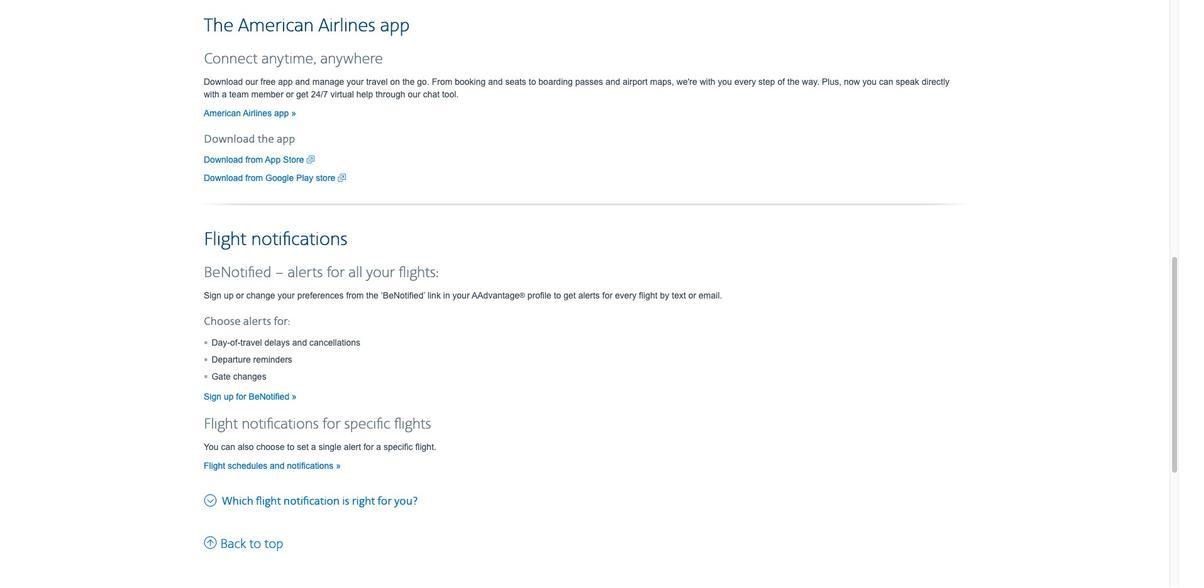 Task type: locate. For each thing, give the bounding box(es) containing it.
flight right which
[[256, 495, 281, 509]]

1 horizontal spatial you
[[863, 77, 877, 87]]

download
[[204, 77, 243, 87], [204, 133, 255, 146], [204, 155, 243, 165], [204, 173, 243, 183]]

0 vertical spatial with
[[700, 77, 716, 87]]

2 up from the top
[[224, 392, 234, 402]]

1 up from the top
[[224, 290, 234, 301]]

1 vertical spatial benotified
[[249, 392, 289, 402]]

1 vertical spatial up
[[224, 392, 234, 402]]

airlines down the member
[[243, 108, 272, 118]]

up for or
[[224, 290, 234, 301]]

app
[[265, 155, 281, 165]]

download down "download from app store"
[[204, 173, 243, 183]]

on
[[390, 77, 400, 87]]

in
[[443, 290, 450, 301]]

1 vertical spatial flight
[[204, 416, 238, 434]]

and left seats
[[488, 77, 503, 87]]

sign for sign up for benotified
[[204, 392, 221, 402]]

download inside download our free app and manage your travel on the go. from booking and seats to boarding passes and airport maps, we're with you every step of the way. plus, now you can speak directly with a team member or get 24/7 virtual help through our chat tool.
[[204, 77, 243, 87]]

0 vertical spatial notifications
[[251, 228, 348, 251]]

0 horizontal spatial our
[[245, 77, 258, 87]]

0 horizontal spatial flight
[[256, 495, 281, 509]]

1 vertical spatial from
[[245, 173, 263, 183]]

with
[[700, 77, 716, 87], [204, 89, 219, 99]]

airlines up anywhere at the left top of page
[[319, 14, 376, 38]]

notifications up –
[[251, 228, 348, 251]]

alerts left for:
[[243, 315, 271, 329]]

specific up the alert
[[344, 416, 390, 434]]

download down download the app
[[204, 155, 243, 165]]

for
[[327, 264, 345, 282], [602, 290, 613, 301], [236, 392, 246, 402], [323, 416, 341, 434], [364, 442, 374, 452], [378, 495, 392, 509]]

get
[[296, 89, 309, 99], [564, 290, 576, 301]]

flight
[[204, 228, 247, 251], [204, 416, 238, 434], [204, 461, 225, 471]]

your right in
[[453, 290, 470, 301]]

a right the alert
[[376, 442, 381, 452]]

every
[[735, 77, 756, 87], [615, 290, 637, 301]]

to right profile
[[554, 290, 561, 301]]

download from google play store link
[[204, 172, 346, 184]]

benotified – alerts for all your flights:
[[204, 264, 439, 282]]

flight notifications
[[204, 228, 348, 251]]

1 horizontal spatial a
[[311, 442, 316, 452]]

0 vertical spatial every
[[735, 77, 756, 87]]

notifications down set
[[287, 461, 334, 471]]

flight schedules and notifications link
[[204, 461, 341, 471]]

google
[[265, 173, 294, 183]]

1 horizontal spatial newpage image
[[338, 172, 346, 184]]

schedules
[[228, 461, 267, 471]]

1 vertical spatial newpage image
[[338, 172, 346, 184]]

gate changes
[[212, 372, 266, 382]]

main content
[[204, 0, 966, 553]]

for right the alert
[[364, 442, 374, 452]]

flight left by
[[639, 290, 658, 301]]

american up anytime,
[[238, 14, 314, 38]]

–
[[275, 264, 284, 282]]

specific
[[344, 416, 390, 434], [384, 442, 413, 452]]

download down 'american airlines app'
[[204, 133, 255, 146]]

notifications
[[251, 228, 348, 251], [242, 416, 319, 434], [287, 461, 334, 471]]

flight.
[[415, 442, 437, 452]]

0 vertical spatial up
[[224, 290, 234, 301]]

benotified down changes
[[249, 392, 289, 402]]

back to top link
[[204, 535, 283, 553]]

0 vertical spatial newpage image
[[307, 153, 315, 166]]

flight for flight notifications
[[204, 228, 247, 251]]

0 vertical spatial alerts
[[288, 264, 323, 282]]

the
[[403, 77, 415, 87], [788, 77, 800, 87], [258, 133, 274, 146], [366, 290, 379, 301]]

0 horizontal spatial every
[[615, 290, 637, 301]]

1 vertical spatial with
[[204, 89, 219, 99]]

0 vertical spatial from
[[245, 155, 263, 165]]

can
[[879, 77, 894, 87], [221, 442, 235, 452]]

and down connect anytime, anywhere
[[295, 77, 310, 87]]

flight notifications for specific flights
[[204, 416, 431, 434]]

1 vertical spatial our
[[408, 89, 421, 99]]

1 vertical spatial alerts
[[578, 290, 600, 301]]

to inside the back to top link
[[249, 536, 261, 553]]

app down the member
[[274, 108, 289, 118]]

notifications up choose on the bottom left of page
[[242, 416, 319, 434]]

or
[[286, 89, 294, 99], [236, 290, 244, 301], [689, 290, 696, 301]]

0 horizontal spatial can
[[221, 442, 235, 452]]

1 vertical spatial notifications
[[242, 416, 319, 434]]

get right profile
[[564, 290, 576, 301]]

1 horizontal spatial alerts
[[288, 264, 323, 282]]

and right delays
[[292, 338, 307, 348]]

maps,
[[650, 77, 674, 87]]

alerts right profile
[[578, 290, 600, 301]]

american down team
[[204, 108, 241, 118]]

0 vertical spatial can
[[879, 77, 894, 87]]

plus,
[[822, 77, 842, 87]]

up down gate
[[224, 392, 234, 402]]

flight schedules and notifications
[[204, 461, 336, 471]]

3 download from the top
[[204, 155, 243, 165]]

0 horizontal spatial travel
[[241, 338, 262, 348]]

you?
[[394, 495, 418, 509]]

0 horizontal spatial get
[[296, 89, 309, 99]]

benotified up change
[[204, 264, 271, 282]]

and
[[295, 77, 310, 87], [488, 77, 503, 87], [606, 77, 620, 87], [292, 338, 307, 348], [270, 461, 285, 471]]

play
[[296, 173, 313, 183]]

is
[[342, 495, 350, 509]]

app
[[380, 14, 410, 38], [278, 77, 293, 87], [274, 108, 289, 118], [277, 133, 295, 146]]

go.
[[417, 77, 430, 87]]

download up team
[[204, 77, 243, 87]]

0 horizontal spatial newpage image
[[307, 153, 315, 166]]

or left change
[[236, 290, 244, 301]]

our down the go.
[[408, 89, 421, 99]]

4 download from the top
[[204, 173, 243, 183]]

our left free
[[245, 77, 258, 87]]

you right the we're
[[718, 77, 732, 87]]

3 flight from the top
[[204, 461, 225, 471]]

0 horizontal spatial alerts
[[243, 315, 271, 329]]

download for download our free app and manage your travel on the go. from booking and seats to boarding passes and airport maps, we're with you every step of the way. plus, now you can speak directly with a team member or get 24/7 virtual help through our chat tool.
[[204, 77, 243, 87]]

for right right
[[378, 495, 392, 509]]

1 horizontal spatial our
[[408, 89, 421, 99]]

2 vertical spatial flight
[[204, 461, 225, 471]]

0 vertical spatial specific
[[344, 416, 390, 434]]

1 horizontal spatial or
[[286, 89, 294, 99]]

with right the we're
[[700, 77, 716, 87]]

sign down gate
[[204, 392, 221, 402]]

booking
[[455, 77, 486, 87]]

flight
[[639, 290, 658, 301], [256, 495, 281, 509]]

delays
[[264, 338, 290, 348]]

0 horizontal spatial you
[[718, 77, 732, 87]]

1 horizontal spatial travel
[[366, 77, 388, 87]]

2 sign from the top
[[204, 392, 221, 402]]

the up download from app store link
[[258, 133, 274, 146]]

also
[[238, 442, 254, 452]]

0 horizontal spatial airlines
[[243, 108, 272, 118]]

0 horizontal spatial a
[[222, 89, 227, 99]]

0 vertical spatial our
[[245, 77, 258, 87]]

your up help
[[347, 77, 364, 87]]

to inside download our free app and manage your travel on the go. from booking and seats to boarding passes and airport maps, we're with you every step of the way. plus, now you can speak directly with a team member or get 24/7 virtual help through our chat tool.
[[529, 77, 536, 87]]

a
[[222, 89, 227, 99], [311, 442, 316, 452], [376, 442, 381, 452]]

from left app
[[245, 155, 263, 165]]

american
[[238, 14, 314, 38], [204, 108, 241, 118]]

speak
[[896, 77, 920, 87]]

1 vertical spatial sign
[[204, 392, 221, 402]]

or right the member
[[286, 89, 294, 99]]

alerts right –
[[288, 264, 323, 282]]

american airlines app link
[[204, 108, 296, 118]]

can right you
[[221, 442, 235, 452]]

you right now
[[863, 77, 877, 87]]

0 vertical spatial get
[[296, 89, 309, 99]]

1 horizontal spatial airlines
[[319, 14, 376, 38]]

main content containing the american airlines app
[[204, 0, 966, 553]]

from inside "link"
[[245, 173, 263, 183]]

you
[[204, 442, 219, 452]]

2 you from the left
[[863, 77, 877, 87]]

1 horizontal spatial can
[[879, 77, 894, 87]]

every left by
[[615, 290, 637, 301]]

from down all
[[346, 290, 364, 301]]

2 download from the top
[[204, 133, 255, 146]]

0 vertical spatial sign
[[204, 290, 221, 301]]

1 sign from the top
[[204, 290, 221, 301]]

your inside download our free app and manage your travel on the go. from booking and seats to boarding passes and airport maps, we're with you every step of the way. plus, now you can speak directly with a team member or get 24/7 virtual help through our chat tool.
[[347, 77, 364, 87]]

to
[[529, 77, 536, 87], [554, 290, 561, 301], [287, 442, 295, 452], [249, 536, 261, 553]]

travel up departure reminders
[[241, 338, 262, 348]]

you can also choose to set a single alert for a specific flight.
[[204, 442, 437, 452]]

profile
[[528, 290, 552, 301]]

can left speak
[[879, 77, 894, 87]]

®
[[520, 291, 525, 299]]

2 flight from the top
[[204, 416, 238, 434]]

travel inside download our free app and manage your travel on the go. from booking and seats to boarding passes and airport maps, we're with you every step of the way. plus, now you can speak directly with a team member or get 24/7 virtual help through our chat tool.
[[366, 77, 388, 87]]

1 horizontal spatial get
[[564, 290, 576, 301]]

sign
[[204, 290, 221, 301], [204, 392, 221, 402]]

day-
[[212, 338, 230, 348]]

1 horizontal spatial every
[[735, 77, 756, 87]]

up up choose
[[224, 290, 234, 301]]

2 horizontal spatial or
[[689, 290, 696, 301]]

get left 24/7
[[296, 89, 309, 99]]

from
[[432, 77, 453, 87]]

sign up choose
[[204, 290, 221, 301]]

0 vertical spatial airlines
[[319, 14, 376, 38]]

a right set
[[311, 442, 316, 452]]

your
[[347, 77, 364, 87], [366, 264, 395, 282], [278, 290, 295, 301], [453, 290, 470, 301]]

2 vertical spatial alerts
[[243, 315, 271, 329]]

newpage image
[[307, 153, 315, 166], [338, 172, 346, 184]]

to right seats
[[529, 77, 536, 87]]

from for app
[[245, 155, 263, 165]]

1 download from the top
[[204, 77, 243, 87]]

download inside "link"
[[204, 173, 243, 183]]

alert
[[344, 442, 361, 452]]

travel up help
[[366, 77, 388, 87]]

your right all
[[366, 264, 395, 282]]

every left step
[[735, 77, 756, 87]]

back
[[220, 536, 246, 553]]

or right 'text'
[[689, 290, 696, 301]]

1 vertical spatial every
[[615, 290, 637, 301]]

0 vertical spatial flight
[[204, 228, 247, 251]]

through
[[376, 89, 406, 99]]

1 vertical spatial airlines
[[243, 108, 272, 118]]

our
[[245, 77, 258, 87], [408, 89, 421, 99]]

from
[[245, 155, 263, 165], [245, 173, 263, 183], [346, 290, 364, 301]]

to left top
[[249, 536, 261, 553]]

1 horizontal spatial flight
[[639, 290, 658, 301]]

0 vertical spatial travel
[[366, 77, 388, 87]]

set
[[297, 442, 309, 452]]

1 flight from the top
[[204, 228, 247, 251]]

app right free
[[278, 77, 293, 87]]

from down "download from app store"
[[245, 173, 263, 183]]

benotified
[[204, 264, 271, 282], [249, 392, 289, 402]]

airport
[[623, 77, 648, 87]]

with left team
[[204, 89, 219, 99]]

chat
[[423, 89, 440, 99]]

flights:
[[399, 264, 439, 282]]

specific down flights
[[384, 442, 413, 452]]

a left team
[[222, 89, 227, 99]]



Task type: describe. For each thing, give the bounding box(es) containing it.
1 vertical spatial can
[[221, 442, 235, 452]]

link
[[428, 290, 441, 301]]

0 horizontal spatial with
[[204, 89, 219, 99]]

of-
[[230, 338, 241, 348]]

we're
[[677, 77, 698, 87]]

expand image
[[204, 491, 220, 508]]

choose
[[256, 442, 285, 452]]

0 vertical spatial flight
[[639, 290, 658, 301]]

for up single
[[323, 416, 341, 434]]

1 horizontal spatial with
[[700, 77, 716, 87]]

sign up for benotified
[[204, 392, 292, 402]]

departure
[[212, 355, 251, 365]]

back to top
[[217, 536, 283, 553]]

free
[[261, 77, 276, 87]]

2 vertical spatial notifications
[[287, 461, 334, 471]]

2 horizontal spatial a
[[376, 442, 381, 452]]

connect anytime, anywhere
[[204, 50, 383, 68]]

1 you from the left
[[718, 77, 732, 87]]

can inside download our free app and manage your travel on the go. from booking and seats to boarding passes and airport maps, we're with you every step of the way. plus, now you can speak directly with a team member or get 24/7 virtual help through our chat tool.
[[879, 77, 894, 87]]

aadvantage
[[472, 290, 520, 301]]

and down choose on the bottom left of page
[[270, 461, 285, 471]]

2 vertical spatial from
[[346, 290, 364, 301]]

manage
[[313, 77, 344, 87]]

email.
[[699, 290, 722, 301]]

download for download from google play store
[[204, 173, 243, 183]]

day-of-travel delays and cancellations
[[212, 338, 360, 348]]

which
[[222, 495, 253, 509]]

the right 'of'
[[788, 77, 800, 87]]

changes
[[233, 372, 266, 382]]

top
[[264, 536, 283, 553]]

0 vertical spatial benotified
[[204, 264, 271, 282]]

right
[[352, 495, 375, 509]]

the left 'benotified'
[[366, 290, 379, 301]]

your down –
[[278, 290, 295, 301]]

download from app store link
[[204, 153, 315, 166]]

step
[[759, 77, 775, 87]]

notifications for flight notifications for specific flights
[[242, 416, 319, 434]]

circle up image
[[204, 535, 217, 551]]

choose alerts for:
[[204, 315, 290, 329]]

for down gate changes
[[236, 392, 246, 402]]

'benotified'
[[381, 290, 425, 301]]

1 vertical spatial flight
[[256, 495, 281, 509]]

cancellations
[[310, 338, 360, 348]]

member
[[251, 89, 284, 99]]

download the app
[[204, 133, 295, 146]]

tool.
[[442, 89, 459, 99]]

0 vertical spatial american
[[238, 14, 314, 38]]

preferences
[[297, 290, 344, 301]]

the american airlines app
[[204, 14, 410, 38]]

anywhere
[[320, 50, 383, 68]]

1 vertical spatial get
[[564, 290, 576, 301]]

1 vertical spatial travel
[[241, 338, 262, 348]]

boarding
[[539, 77, 573, 87]]

way.
[[802, 77, 820, 87]]

download from google play store
[[204, 173, 338, 183]]

download from app store
[[204, 155, 307, 165]]

departure reminders
[[212, 355, 292, 365]]

now
[[844, 77, 860, 87]]

app inside download our free app and manage your travel on the go. from booking and seats to boarding passes and airport maps, we're with you every step of the way. plus, now you can speak directly with a team member or get 24/7 virtual help through our chat tool.
[[278, 77, 293, 87]]

help
[[357, 89, 373, 99]]

notifications for flight notifications
[[251, 228, 348, 251]]

newpage image for download from google play store
[[338, 172, 346, 184]]

team
[[229, 89, 249, 99]]

store
[[283, 155, 304, 165]]

every inside download our free app and manage your travel on the go. from booking and seats to boarding passes and airport maps, we're with you every step of the way. plus, now you can speak directly with a team member or get 24/7 virtual help through our chat tool.
[[735, 77, 756, 87]]

all
[[349, 264, 363, 282]]

up for for
[[224, 392, 234, 402]]

notification
[[284, 495, 340, 509]]

1 vertical spatial specific
[[384, 442, 413, 452]]

2 horizontal spatial alerts
[[578, 290, 600, 301]]

sign for sign up or change your preferences from the 'benotified' link in your aadvantage ® profile to get alerts for every flight by text or email.
[[204, 290, 221, 301]]

get inside download our free app and manage your travel on the go. from booking and seats to boarding passes and airport maps, we're with you every step of the way. plus, now you can speak directly with a team member or get 24/7 virtual help through our chat tool.
[[296, 89, 309, 99]]

and left "airport"
[[606, 77, 620, 87]]

gate
[[212, 372, 231, 382]]

single
[[319, 442, 342, 452]]

app up store
[[277, 133, 295, 146]]

choose
[[204, 315, 241, 329]]

which flight notification is right for you?
[[222, 495, 418, 509]]

flights
[[394, 416, 431, 434]]

american airlines app
[[204, 108, 291, 118]]

for inside the 'which flight notification is right for you?' link
[[378, 495, 392, 509]]

1 vertical spatial american
[[204, 108, 241, 118]]

for left by
[[602, 290, 613, 301]]

virtual
[[331, 89, 354, 99]]

download our free app and manage your travel on the go. from booking and seats to boarding passes and airport maps, we're with you every step of the way. plus, now you can speak directly with a team member or get 24/7 virtual help through our chat tool.
[[204, 77, 950, 99]]

reminders
[[253, 355, 292, 365]]

flight for flight schedules and notifications
[[204, 461, 225, 471]]

directly
[[922, 77, 950, 87]]

a inside download our free app and manage your travel on the go. from booking and seats to boarding passes and airport maps, we're with you every step of the way. plus, now you can speak directly with a team member or get 24/7 virtual help through our chat tool.
[[222, 89, 227, 99]]

app up anywhere at the left top of page
[[380, 14, 410, 38]]

or inside download our free app and manage your travel on the go. from booking and seats to boarding passes and airport maps, we're with you every step of the way. plus, now you can speak directly with a team member or get 24/7 virtual help through our chat tool.
[[286, 89, 294, 99]]

text
[[672, 290, 686, 301]]

download for download from app store
[[204, 155, 243, 165]]

change
[[246, 290, 275, 301]]

of
[[778, 77, 785, 87]]

for left all
[[327, 264, 345, 282]]

which flight notification is right for you? link
[[204, 491, 418, 509]]

connect
[[204, 50, 258, 68]]

from for google
[[245, 173, 263, 183]]

store
[[316, 173, 335, 183]]

passes
[[575, 77, 603, 87]]

0 horizontal spatial or
[[236, 290, 244, 301]]

anytime,
[[261, 50, 317, 68]]

flight for flight notifications for specific flights
[[204, 416, 238, 434]]

for:
[[274, 315, 290, 329]]

download for download the app
[[204, 133, 255, 146]]

the right on
[[403, 77, 415, 87]]

by
[[660, 290, 670, 301]]

newpage image for download from app store
[[307, 153, 315, 166]]

sign up for benotified link
[[204, 392, 297, 402]]

to left set
[[287, 442, 295, 452]]

the
[[204, 14, 234, 38]]

24/7
[[311, 89, 328, 99]]

sign up or change your preferences from the 'benotified' link in your aadvantage ® profile to get alerts for every flight by text or email.
[[204, 290, 722, 301]]

seats
[[505, 77, 526, 87]]



Task type: vqa. For each thing, say whether or not it's contained in the screenshot.
Download from Google Play store's Download
yes



